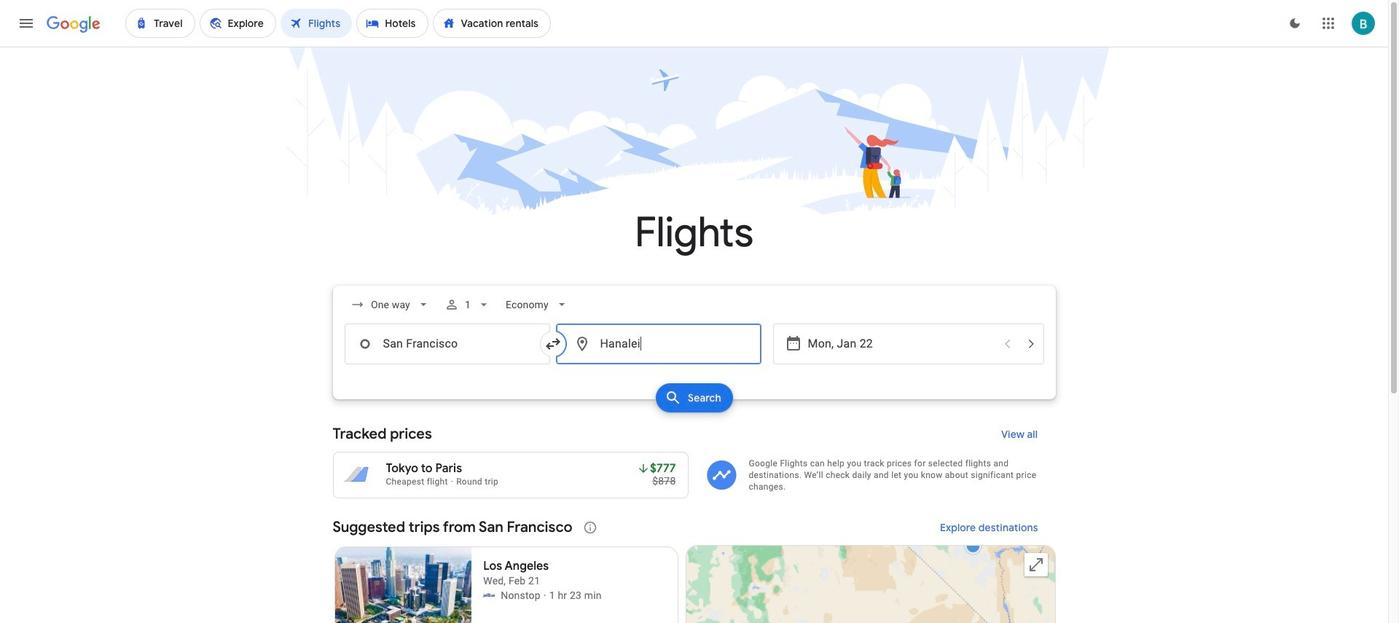 Task type: locate. For each thing, give the bounding box(es) containing it.
 image
[[451, 477, 454, 487]]

878 US dollars text field
[[653, 475, 676, 487]]

None field
[[344, 292, 436, 318], [500, 292, 575, 318], [344, 292, 436, 318], [500, 292, 575, 318]]

None text field
[[556, 324, 761, 364]]

None text field
[[344, 324, 550, 364]]

Departure text field
[[808, 324, 995, 364]]

jetblue image
[[483, 590, 495, 601]]

 image
[[544, 588, 546, 603]]

main menu image
[[17, 15, 35, 32]]

tracked prices region
[[333, 417, 1056, 499]]

Flight search field
[[321, 286, 1068, 417]]

 image inside tracked prices region
[[451, 477, 454, 487]]

777 US dollars text field
[[650, 461, 676, 476]]

change appearance image
[[1278, 6, 1313, 41]]



Task type: vqa. For each thing, say whether or not it's contained in the screenshot.
the right the 819
no



Task type: describe. For each thing, give the bounding box(es) containing it.
suggested trips from san francisco region
[[333, 510, 1056, 623]]

 image inside suggested trips from san francisco region
[[544, 588, 546, 603]]

swap origin and destination. image
[[544, 335, 562, 353]]

none text field inside flight search field
[[556, 324, 761, 364]]



